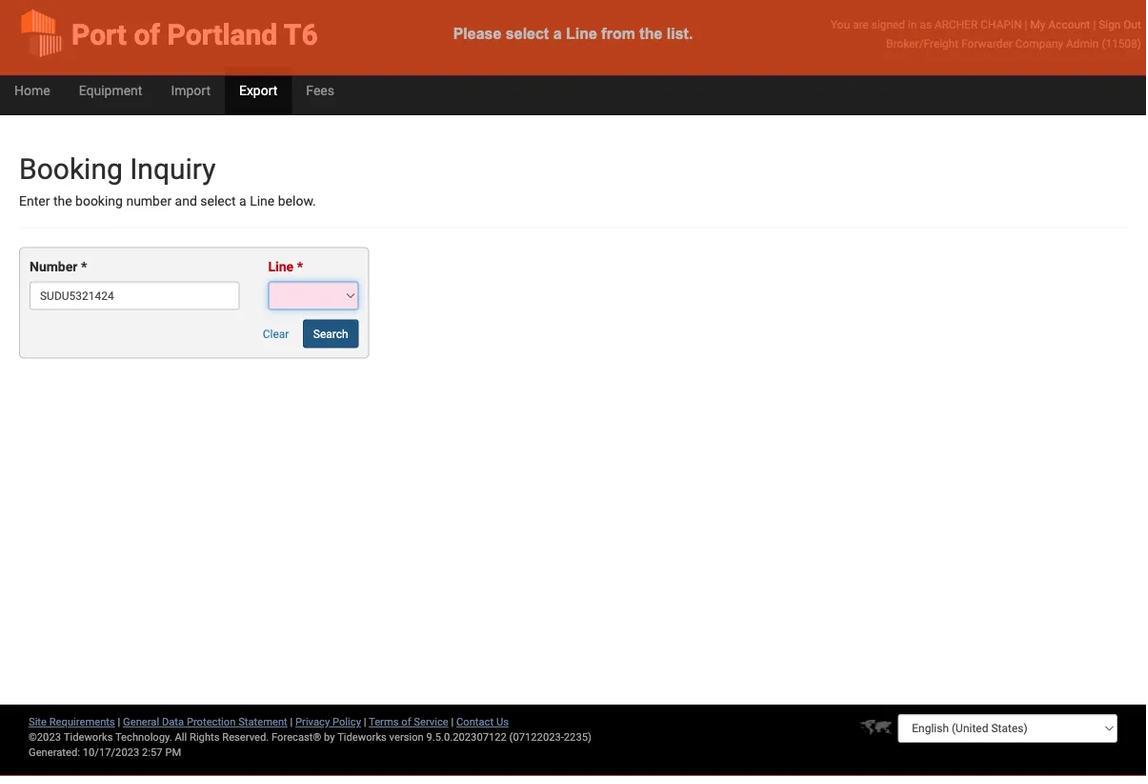 Task type: describe. For each thing, give the bounding box(es) containing it.
(11508)
[[1102, 37, 1142, 50]]

signed
[[872, 18, 906, 31]]

1 horizontal spatial the
[[640, 25, 663, 42]]

number
[[126, 194, 172, 209]]

sign
[[1099, 18, 1122, 31]]

forwarder
[[962, 37, 1013, 50]]

my
[[1031, 18, 1046, 31]]

| up tideworks
[[364, 716, 367, 729]]

equipment
[[79, 82, 142, 98]]

fees button
[[292, 67, 349, 114]]

search
[[313, 327, 349, 341]]

equipment button
[[64, 67, 157, 114]]

below.
[[278, 194, 316, 209]]

protection
[[187, 716, 236, 729]]

0 vertical spatial line
[[566, 25, 598, 42]]

number *
[[30, 259, 87, 275]]

all
[[175, 732, 187, 744]]

clear
[[263, 327, 289, 341]]

statement
[[239, 716, 288, 729]]

| up the 9.5.0.202307122
[[451, 716, 454, 729]]

my account link
[[1031, 18, 1091, 31]]

2 vertical spatial line
[[268, 259, 294, 275]]

from
[[602, 25, 636, 42]]

booking inquiry enter the booking number and select a line below.
[[19, 152, 316, 209]]

export
[[239, 82, 278, 98]]

in
[[909, 18, 918, 31]]

forecast®
[[272, 732, 322, 744]]

2235)
[[564, 732, 592, 744]]

requirements
[[49, 716, 115, 729]]

port
[[71, 18, 127, 51]]

booking
[[75, 194, 123, 209]]

2:57
[[142, 747, 163, 759]]

us
[[497, 716, 509, 729]]

| left my on the right top of page
[[1025, 18, 1028, 31]]

Number * text field
[[30, 282, 240, 310]]

terms
[[369, 716, 399, 729]]

export button
[[225, 67, 292, 114]]

you
[[831, 18, 851, 31]]

10/17/2023
[[83, 747, 139, 759]]

you are signed in as archer chapin | my account | sign out broker/freight forwarder company admin (11508)
[[831, 18, 1142, 50]]

home
[[14, 82, 50, 98]]

please select a line from the list.
[[453, 25, 693, 42]]

import
[[171, 82, 211, 98]]

the inside the booking inquiry enter the booking number and select a line below.
[[53, 194, 72, 209]]

broker/freight
[[887, 37, 959, 50]]

are
[[853, 18, 869, 31]]

chapin
[[981, 18, 1023, 31]]

as
[[920, 18, 932, 31]]

port of portland t6 link
[[19, 0, 318, 67]]



Task type: locate. For each thing, give the bounding box(es) containing it.
and
[[175, 194, 197, 209]]

* for number *
[[81, 259, 87, 275]]

of right port
[[134, 18, 160, 51]]

0 vertical spatial select
[[506, 25, 549, 42]]

* down the below.
[[297, 259, 303, 275]]

sign out link
[[1099, 18, 1142, 31]]

site
[[29, 716, 47, 729]]

2 * from the left
[[297, 259, 303, 275]]

(07122023-
[[510, 732, 564, 744]]

of
[[134, 18, 160, 51], [402, 716, 411, 729]]

a left from
[[554, 25, 562, 42]]

of up "version"
[[402, 716, 411, 729]]

0 horizontal spatial the
[[53, 194, 72, 209]]

number
[[30, 259, 78, 275]]

pm
[[165, 747, 181, 759]]

terms of service link
[[369, 716, 449, 729]]

the right enter
[[53, 194, 72, 209]]

by
[[324, 732, 335, 744]]

| left sign
[[1094, 18, 1097, 31]]

* right the number
[[81, 259, 87, 275]]

service
[[414, 716, 449, 729]]

t6
[[284, 18, 318, 51]]

select
[[506, 25, 549, 42], [200, 194, 236, 209]]

©2023 tideworks
[[29, 732, 113, 744]]

privacy
[[296, 716, 330, 729]]

0 horizontal spatial select
[[200, 194, 236, 209]]

of inside site requirements | general data protection statement | privacy policy | terms of service | contact us ©2023 tideworks technology. all rights reserved. forecast® by tideworks version 9.5.0.202307122 (07122023-2235) generated: 10/17/2023 2:57 pm
[[402, 716, 411, 729]]

a inside the booking inquiry enter the booking number and select a line below.
[[239, 194, 247, 209]]

line left the below.
[[250, 194, 275, 209]]

rights
[[190, 732, 220, 744]]

admin
[[1067, 37, 1100, 50]]

a left the below.
[[239, 194, 247, 209]]

1 vertical spatial a
[[239, 194, 247, 209]]

port of portland t6
[[71, 18, 318, 51]]

1 horizontal spatial a
[[554, 25, 562, 42]]

1 horizontal spatial of
[[402, 716, 411, 729]]

site requirements link
[[29, 716, 115, 729]]

9.5.0.202307122
[[427, 732, 507, 744]]

general data protection statement link
[[123, 716, 288, 729]]

line left from
[[566, 25, 598, 42]]

*
[[81, 259, 87, 275], [297, 259, 303, 275]]

line up clear 'button'
[[268, 259, 294, 275]]

0 vertical spatial a
[[554, 25, 562, 42]]

import button
[[157, 67, 225, 114]]

0 vertical spatial of
[[134, 18, 160, 51]]

line
[[566, 25, 598, 42], [250, 194, 275, 209], [268, 259, 294, 275]]

select right and
[[200, 194, 236, 209]]

1 horizontal spatial *
[[297, 259, 303, 275]]

reserved.
[[222, 732, 269, 744]]

1 vertical spatial the
[[53, 194, 72, 209]]

select right please
[[506, 25, 549, 42]]

account
[[1049, 18, 1091, 31]]

0 horizontal spatial *
[[81, 259, 87, 275]]

clear button
[[252, 320, 300, 348]]

1 * from the left
[[81, 259, 87, 275]]

0 horizontal spatial a
[[239, 194, 247, 209]]

| left general
[[118, 716, 120, 729]]

home button
[[0, 67, 64, 114]]

contact us link
[[457, 716, 509, 729]]

the
[[640, 25, 663, 42], [53, 194, 72, 209]]

booking
[[19, 152, 123, 186]]

archer
[[935, 18, 978, 31]]

1 vertical spatial line
[[250, 194, 275, 209]]

select inside the booking inquiry enter the booking number and select a line below.
[[200, 194, 236, 209]]

fees
[[306, 82, 335, 98]]

policy
[[333, 716, 361, 729]]

data
[[162, 716, 184, 729]]

search button
[[303, 320, 359, 348]]

privacy policy link
[[296, 716, 361, 729]]

contact
[[457, 716, 494, 729]]

line *
[[268, 259, 303, 275]]

technology.
[[115, 732, 172, 744]]

general
[[123, 716, 159, 729]]

portland
[[167, 18, 278, 51]]

1 vertical spatial of
[[402, 716, 411, 729]]

| up forecast®
[[290, 716, 293, 729]]

1 horizontal spatial select
[[506, 25, 549, 42]]

out
[[1124, 18, 1142, 31]]

line inside the booking inquiry enter the booking number and select a line below.
[[250, 194, 275, 209]]

a
[[554, 25, 562, 42], [239, 194, 247, 209]]

site requirements | general data protection statement | privacy policy | terms of service | contact us ©2023 tideworks technology. all rights reserved. forecast® by tideworks version 9.5.0.202307122 (07122023-2235) generated: 10/17/2023 2:57 pm
[[29, 716, 592, 759]]

0 horizontal spatial of
[[134, 18, 160, 51]]

* for line *
[[297, 259, 303, 275]]

|
[[1025, 18, 1028, 31], [1094, 18, 1097, 31], [118, 716, 120, 729], [290, 716, 293, 729], [364, 716, 367, 729], [451, 716, 454, 729]]

the left list.
[[640, 25, 663, 42]]

inquiry
[[130, 152, 216, 186]]

version
[[390, 732, 424, 744]]

1 vertical spatial select
[[200, 194, 236, 209]]

generated:
[[29, 747, 80, 759]]

0 vertical spatial the
[[640, 25, 663, 42]]

please
[[453, 25, 502, 42]]

tideworks
[[338, 732, 387, 744]]

list.
[[667, 25, 693, 42]]

company
[[1016, 37, 1064, 50]]

enter
[[19, 194, 50, 209]]



Task type: vqa. For each thing, say whether or not it's contained in the screenshot.
Show List image
no



